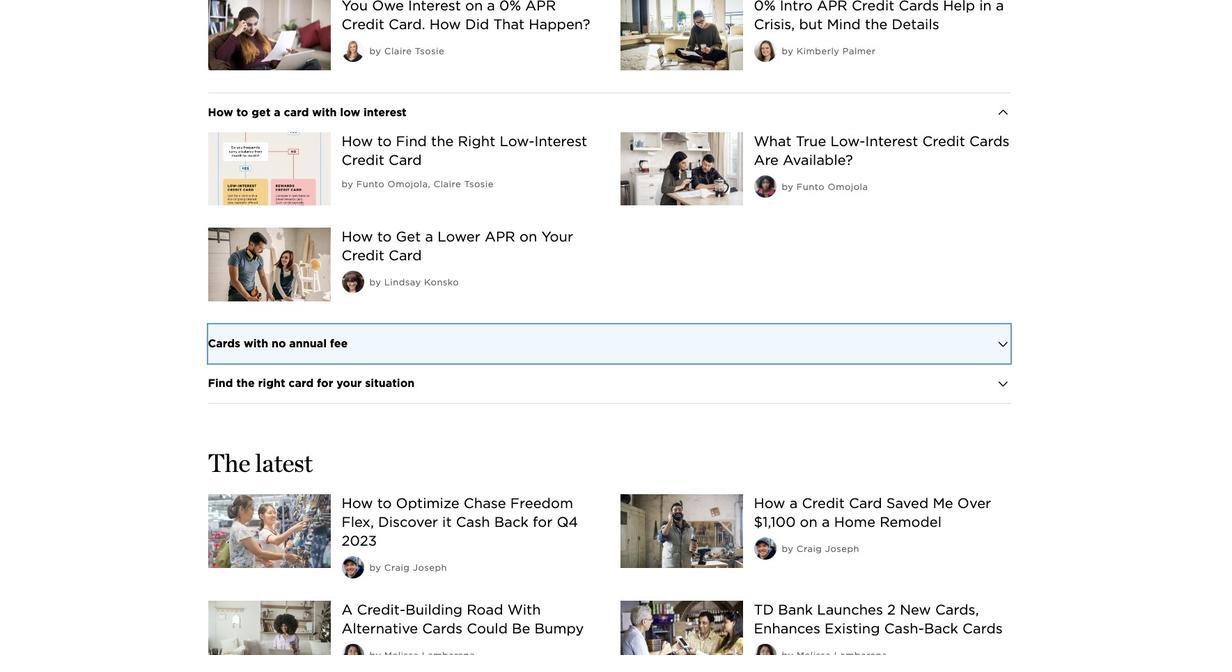 Task type: vqa. For each thing, say whether or not it's contained in the screenshot.
Credit within the HOW TO GET A LOWER APR ON YOUR CREDIT CARD
yes



Task type: describe. For each thing, give the bounding box(es) containing it.
bank
[[778, 602, 813, 619]]

cards with no annual fee button
[[208, 325, 1011, 364]]

details
[[892, 16, 940, 33]]

no
[[272, 337, 286, 350]]

right
[[458, 133, 496, 150]]

kimberly
[[797, 46, 840, 57]]

how to get a lower apr on your credit card
[[342, 229, 574, 264]]

0% intro apr credit cards can help, but mind these pitfalls image
[[620, 0, 743, 70]]

your
[[337, 377, 362, 390]]

card inside how a credit card saved me over $1,100 on a home remodel
[[849, 495, 882, 512]]

0 horizontal spatial tsosie
[[415, 46, 445, 57]]

funto for by funto omojola , claire tsosie
[[357, 179, 385, 189]]

get
[[252, 106, 271, 119]]

a credit-building road with alternative cards could be bumpy link
[[342, 602, 584, 637]]

palmer
[[843, 46, 876, 57]]

to for optimize
[[377, 495, 392, 512]]

claire tsosie's profile picture image
[[342, 40, 364, 62]]

did
[[465, 16, 489, 33]]

a
[[342, 602, 353, 619]]

craig joseph link for cash
[[384, 563, 447, 573]]

card.
[[389, 16, 425, 33]]

home
[[835, 514, 876, 531]]

craig for it
[[384, 563, 410, 573]]

0% intro apr credit cards help in a crisis, but mind the details link
[[754, 0, 1005, 33]]

joseph for cash
[[413, 563, 447, 573]]

credit inside how a credit card saved me over $1,100 on a home remodel
[[802, 495, 845, 512]]

over
[[958, 495, 992, 512]]

launches
[[817, 602, 883, 619]]

situation
[[365, 377, 415, 390]]

$1,100
[[754, 514, 796, 531]]

interest inside how to find the right low-interest credit card
[[535, 133, 588, 150]]

low- inside what true low-interest credit cards are available?
[[831, 133, 866, 150]]

cash-
[[885, 621, 924, 637]]

apr inside the you owe interest on a 0% apr credit card. how did that happen?
[[526, 0, 556, 14]]

low- inside how to find the right low-interest credit card
[[500, 133, 535, 150]]

on inside how to get a lower apr on your credit card
[[520, 229, 537, 246]]

omojola for by funto omojola
[[828, 182, 868, 192]]

td bank launches 2 new cards, enhances existing cash-back cards link
[[754, 602, 1003, 637]]

by craig joseph for it
[[370, 563, 447, 573]]

craig joseph's profile picture image for how to optimize chase freedom flex, discover it cash back for q4 2023
[[342, 557, 364, 579]]

td bank launches 2 new cards, enhances existing cash-back cards
[[754, 602, 1003, 637]]

a credit-building road with alternative cards could be bumpy
[[342, 602, 584, 637]]

you owe interest on a 0% apr credit card. how did that happen?
[[342, 0, 590, 33]]

to for find
[[377, 133, 392, 150]]

existing
[[825, 621, 880, 637]]

that
[[494, 16, 525, 33]]

lindsay konsko's profile picture image
[[342, 271, 364, 294]]

cards inside a credit-building road with alternative cards could be bumpy
[[422, 621, 463, 637]]

crisis,
[[754, 16, 795, 33]]

be
[[512, 621, 531, 637]]

alternative
[[342, 621, 418, 637]]

0% intro apr credit cards help in a crisis, but mind the details
[[754, 0, 1005, 33]]

how for how to get a lower apr on your credit card
[[342, 229, 373, 246]]

latest
[[255, 448, 313, 479]]

the inside how to find the right low-interest credit card
[[431, 133, 454, 150]]

by kimberly palmer
[[782, 46, 876, 57]]

q4
[[557, 514, 578, 531]]

the inside 0% intro apr credit cards help in a crisis, but mind the details
[[865, 16, 888, 33]]

how for how to find the right low-interest credit card
[[342, 133, 373, 150]]

how inside the you owe interest on a 0% apr credit card. how did that happen?
[[430, 16, 461, 33]]

0 vertical spatial with
[[312, 106, 337, 119]]

credit inside how to find the right low-interest credit card
[[342, 152, 385, 168]]

card inside how to get a lower apr on your credit card
[[389, 248, 422, 264]]

craig for $1,100
[[797, 544, 822, 555]]

by melissa lambarena image for a credit-building road with alternative cards could be bumpy
[[342, 644, 364, 656]]

a inside how to get a card with low interest dropdown button
[[274, 106, 281, 119]]

how to optimize chase freedom flex, discover it cash back for q4 2023
[[342, 495, 578, 550]]

how to optimize chase freedom flex, discover it cash back for q4 2023 link
[[342, 495, 578, 550]]

it
[[442, 514, 452, 531]]

how to get a card with low interest
[[208, 106, 407, 119]]

1 vertical spatial claire
[[434, 179, 461, 189]]

omojola for by funto omojola , claire tsosie
[[388, 179, 428, 189]]

on inside how a credit card saved me over $1,100 on a home remodel
[[800, 514, 818, 531]]

2023
[[342, 533, 377, 550]]

the latest
[[208, 448, 313, 479]]

by for crisis,
[[782, 46, 794, 57]]

in
[[980, 0, 992, 14]]

how for how to optimize chase freedom flex, discover it cash back for q4 2023
[[342, 495, 373, 512]]

intro
[[780, 0, 813, 14]]

by claire tsosie
[[370, 46, 445, 57]]

credit inside the you owe interest on a 0% apr credit card. how did that happen?
[[342, 16, 385, 33]]

how to get a lower apr on your credit card link
[[342, 229, 574, 264]]

new
[[900, 602, 931, 619]]

what
[[754, 133, 792, 150]]

credit inside what true low-interest credit cards are available?
[[923, 133, 966, 150]]

1 vertical spatial with
[[244, 337, 268, 350]]

how for how a credit card saved me over $1,100 on a home remodel
[[754, 495, 786, 512]]

by craig joseph for $1,100
[[782, 544, 860, 555]]

card inside find the right card for your situation dropdown button
[[289, 377, 314, 390]]

by lindsay konsko
[[370, 278, 459, 288]]

by for card.
[[370, 46, 381, 57]]

how to get a card with low interest button
[[208, 93, 1011, 132]]

freedom
[[511, 495, 573, 512]]

0% inside the you owe interest on a 0% apr credit card. how did that happen?
[[500, 0, 521, 14]]

lower
[[438, 229, 481, 246]]

card inside how to find the right low-interest credit card
[[389, 152, 422, 168]]

building
[[406, 602, 463, 619]]

td
[[754, 602, 774, 619]]

apr inside 0% intro apr credit cards help in a crisis, but mind the details
[[817, 0, 848, 14]]

1 vertical spatial tsosie
[[464, 179, 494, 189]]

for inside how to optimize chase freedom flex, discover it cash back for q4 2023
[[533, 514, 553, 531]]

right
[[258, 377, 285, 390]]

how a credit card saved me over $1,100 on a home remodel
[[754, 495, 992, 531]]

2
[[888, 602, 896, 619]]

by melissa lambarena image for td bank launches 2 new cards, enhances existing cash-back cards
[[754, 644, 776, 656]]

kimberly palmer's profile picture image
[[754, 40, 776, 62]]

cards inside dropdown button
[[208, 337, 240, 350]]

cards with no annual fee
[[208, 337, 348, 350]]

what true low-interest credit cards are available?
[[754, 133, 1010, 168]]

fee
[[330, 337, 348, 350]]

how to find the right low-interest credit card
[[342, 133, 588, 168]]

flex,
[[342, 514, 374, 531]]

find the right card for your situation
[[208, 377, 415, 390]]

find inside dropdown button
[[208, 377, 233, 390]]

a inside 0% intro apr credit cards help in a crisis, but mind the details
[[996, 0, 1005, 14]]



Task type: locate. For each thing, give the bounding box(es) containing it.
by for cash
[[370, 563, 381, 573]]

how inside how to find the right low-interest credit card
[[342, 133, 373, 150]]

craig joseph's profile picture image for how a credit card saved me over $1,100 on a home remodel
[[754, 538, 776, 560]]

card down get
[[389, 248, 422, 264]]

credit
[[852, 0, 895, 14], [342, 16, 385, 33], [923, 133, 966, 150], [342, 152, 385, 168], [342, 248, 385, 264], [802, 495, 845, 512]]

low
[[340, 106, 360, 119]]

1 horizontal spatial craig joseph link
[[797, 544, 860, 555]]

2 horizontal spatial apr
[[817, 0, 848, 14]]

joseph down home
[[825, 544, 860, 555]]

how up $1,100
[[754, 495, 786, 512]]

0 vertical spatial by craig joseph
[[782, 544, 860, 555]]

tsosie
[[415, 46, 445, 57], [464, 179, 494, 189]]

optimize
[[396, 495, 460, 512]]

0 vertical spatial card
[[389, 152, 422, 168]]

1 vertical spatial back
[[924, 621, 959, 637]]

1 horizontal spatial on
[[520, 229, 537, 246]]

craig joseph link for on
[[797, 544, 860, 555]]

to inside how to optimize chase freedom flex, discover it cash back for q4 2023
[[377, 495, 392, 512]]

1 vertical spatial card
[[389, 248, 422, 264]]

the inside dropdown button
[[236, 377, 255, 390]]

omojola up get
[[388, 179, 428, 189]]

for down freedom
[[533, 514, 553, 531]]

0 horizontal spatial omojola
[[388, 179, 428, 189]]

1 horizontal spatial 0%
[[754, 0, 776, 14]]

0 vertical spatial joseph
[[825, 544, 860, 555]]

credit inside 0% intro apr credit cards help in a crisis, but mind the details
[[852, 0, 895, 14]]

how inside how to get a lower apr on your credit card
[[342, 229, 373, 246]]

annual
[[289, 337, 327, 350]]

road
[[467, 602, 503, 619]]

0 vertical spatial tsosie
[[415, 46, 445, 57]]

craig up credit-
[[384, 563, 410, 573]]

1 horizontal spatial claire
[[434, 179, 461, 189]]

to inside how to get a card with low interest dropdown button
[[237, 106, 248, 119]]

with left low
[[312, 106, 337, 119]]

1 0% from the left
[[500, 0, 521, 14]]

how inside dropdown button
[[208, 106, 233, 119]]

0 horizontal spatial 0%
[[500, 0, 521, 14]]

1 horizontal spatial omojola
[[828, 182, 868, 192]]

for inside dropdown button
[[317, 377, 333, 390]]

by craig joseph down home
[[782, 544, 860, 555]]

what true low-interest credit cards are available? link
[[754, 133, 1010, 168]]

happen?
[[529, 16, 590, 33]]

lindsay konsko link
[[384, 278, 459, 288]]

craig joseph link
[[797, 544, 860, 555], [384, 563, 447, 573]]

claire right ,
[[434, 179, 461, 189]]

by craig joseph down discover
[[370, 563, 447, 573]]

funto omojola's profile picture image
[[754, 175, 776, 198]]

0 horizontal spatial craig joseph's profile picture image
[[342, 557, 364, 579]]

tsosie down card.
[[415, 46, 445, 57]]

2 vertical spatial the
[[236, 377, 255, 390]]

interest inside what true low-interest credit cards are available?
[[866, 133, 919, 150]]

1 horizontal spatial with
[[312, 106, 337, 119]]

find down interest
[[396, 133, 427, 150]]

1 vertical spatial card
[[289, 377, 314, 390]]

1 horizontal spatial by melissa lambarena image
[[754, 644, 776, 656]]

0 vertical spatial for
[[317, 377, 333, 390]]

1 horizontal spatial apr
[[526, 0, 556, 14]]

1 horizontal spatial by craig joseph
[[782, 544, 860, 555]]

omojola
[[388, 179, 428, 189], [828, 182, 868, 192]]

remodel
[[880, 514, 942, 531]]

on up 'did'
[[465, 0, 483, 14]]

credit inside how to get a lower apr on your credit card
[[342, 248, 385, 264]]

low- up "available?"
[[831, 133, 866, 150]]

joseph up 'building'
[[413, 563, 447, 573]]

by funto omojola , claire tsosie
[[342, 179, 494, 189]]

tsosie down how to find the right low-interest credit card "link"
[[464, 179, 494, 189]]

back inside td bank launches 2 new cards, enhances existing cash-back cards
[[924, 621, 959, 637]]

the
[[208, 448, 250, 479]]

card right get
[[284, 106, 309, 119]]

you owe interest on a 0% apr credit card. how did that happen? link
[[342, 0, 590, 33]]

1 horizontal spatial for
[[533, 514, 553, 531]]

credit-
[[357, 602, 406, 619]]

0 vertical spatial back
[[494, 514, 529, 531]]

owe
[[372, 0, 404, 14]]

joseph for on
[[825, 544, 860, 555]]

your
[[542, 229, 574, 246]]

0% inside 0% intro apr credit cards help in a crisis, but mind the details
[[754, 0, 776, 14]]

by funto omojola
[[782, 182, 868, 192]]

by melissa lambarena image
[[342, 644, 364, 656], [754, 644, 776, 656]]

0 vertical spatial claire
[[384, 46, 412, 57]]

to for get
[[237, 106, 248, 119]]

funto omojola link for by funto omojola
[[797, 182, 868, 192]]

1 horizontal spatial craig
[[797, 544, 822, 555]]

a inside how to get a lower apr on your credit card
[[425, 229, 433, 246]]

on
[[465, 0, 483, 14], [520, 229, 537, 246], [800, 514, 818, 531]]

to inside how to get a lower apr on your credit card
[[377, 229, 392, 246]]

how to find the right low-interest credit card link
[[342, 133, 588, 168]]

cards inside what true low-interest credit cards are available?
[[970, 133, 1010, 150]]

card inside how to get a card with low interest dropdown button
[[284, 106, 309, 119]]

0 horizontal spatial on
[[465, 0, 483, 14]]

by for on
[[782, 544, 794, 555]]

lindsay
[[384, 278, 421, 288]]

funto omojola link for ,
[[357, 179, 428, 189]]

funto down "available?"
[[797, 182, 825, 192]]

craig up bank on the bottom of the page
[[797, 544, 822, 555]]

by craig joseph
[[782, 544, 860, 555], [370, 563, 447, 573]]

1 horizontal spatial interest
[[535, 133, 588, 150]]

0 vertical spatial claire tsosie link
[[384, 46, 445, 57]]

me
[[933, 495, 954, 512]]

1 vertical spatial craig joseph link
[[384, 563, 447, 573]]

2 horizontal spatial on
[[800, 514, 818, 531]]

konsko
[[424, 278, 459, 288]]

interest
[[364, 106, 407, 119]]

how up flex,
[[342, 495, 373, 512]]

kimberly palmer link
[[797, 46, 876, 57]]

find
[[396, 133, 427, 150], [208, 377, 233, 390]]

0 vertical spatial card
[[284, 106, 309, 119]]

cash
[[456, 514, 490, 531]]

joseph
[[825, 544, 860, 555], [413, 563, 447, 573]]

1 horizontal spatial funto
[[797, 182, 825, 192]]

0 vertical spatial the
[[865, 16, 888, 33]]

0 horizontal spatial find
[[208, 377, 233, 390]]

0 vertical spatial craig
[[797, 544, 822, 555]]

to for get
[[377, 229, 392, 246]]

find the right card for your situation button
[[208, 364, 1011, 403]]

with
[[508, 602, 541, 619]]

claire tsosie link down card.
[[384, 46, 445, 57]]

0 horizontal spatial back
[[494, 514, 529, 531]]

the left right
[[236, 377, 255, 390]]

you
[[342, 0, 368, 14]]

how for how to get a card with low interest
[[208, 106, 233, 119]]

funto
[[357, 179, 385, 189], [797, 182, 825, 192]]

1 horizontal spatial the
[[431, 133, 454, 150]]

,
[[428, 179, 431, 189]]

2 vertical spatial on
[[800, 514, 818, 531]]

interest
[[408, 0, 461, 14], [535, 133, 588, 150], [866, 133, 919, 150]]

omojola down "available?"
[[828, 182, 868, 192]]

1 horizontal spatial find
[[396, 133, 427, 150]]

0 horizontal spatial apr
[[485, 229, 515, 246]]

1 by melissa lambarena image from the left
[[342, 644, 364, 656]]

back down chase
[[494, 514, 529, 531]]

back down cards, in the bottom of the page
[[924, 621, 959, 637]]

craig joseph's profile picture image
[[754, 538, 776, 560], [342, 557, 364, 579]]

apr
[[526, 0, 556, 14], [817, 0, 848, 14], [485, 229, 515, 246]]

are
[[754, 152, 779, 168]]

card right right
[[289, 377, 314, 390]]

1 vertical spatial the
[[431, 133, 454, 150]]

apr right the lower
[[485, 229, 515, 246]]

0 horizontal spatial funto omojola link
[[357, 179, 428, 189]]

the
[[865, 16, 888, 33], [431, 133, 454, 150], [236, 377, 255, 390]]

0 horizontal spatial low-
[[500, 133, 535, 150]]

the up palmer
[[865, 16, 888, 33]]

by for credit
[[370, 278, 381, 288]]

1 horizontal spatial craig joseph's profile picture image
[[754, 538, 776, 560]]

1 horizontal spatial low-
[[831, 133, 866, 150]]

1 vertical spatial find
[[208, 377, 233, 390]]

cards
[[899, 0, 939, 14], [970, 133, 1010, 150], [208, 337, 240, 350], [422, 621, 463, 637], [963, 621, 1003, 637]]

but
[[799, 16, 823, 33]]

how down low
[[342, 133, 373, 150]]

get
[[396, 229, 421, 246]]

1 horizontal spatial joseph
[[825, 544, 860, 555]]

funto omojola link down "available?"
[[797, 182, 868, 192]]

with left no
[[244, 337, 268, 350]]

0% up the that at top left
[[500, 0, 521, 14]]

2 horizontal spatial interest
[[866, 133, 919, 150]]

discover
[[378, 514, 438, 531]]

2 horizontal spatial the
[[865, 16, 888, 33]]

apr up mind
[[817, 0, 848, 14]]

craig joseph's profile picture image down 2023
[[342, 557, 364, 579]]

2 0% from the left
[[754, 0, 776, 14]]

on left your
[[520, 229, 537, 246]]

low-
[[500, 133, 535, 150], [831, 133, 866, 150]]

claire down card.
[[384, 46, 412, 57]]

0 horizontal spatial claire
[[384, 46, 412, 57]]

true
[[796, 133, 827, 150]]

0 vertical spatial on
[[465, 0, 483, 14]]

a inside the you owe interest on a 0% apr credit card. how did that happen?
[[487, 0, 495, 14]]

1 vertical spatial claire tsosie link
[[434, 179, 494, 189]]

by
[[370, 46, 381, 57], [782, 46, 794, 57], [342, 179, 354, 189], [782, 182, 794, 192], [370, 278, 381, 288], [782, 544, 794, 555], [370, 563, 381, 573]]

claire tsosie link down how to find the right low-interest credit card "link"
[[434, 179, 494, 189]]

0 vertical spatial craig joseph link
[[797, 544, 860, 555]]

2 vertical spatial card
[[849, 495, 882, 512]]

interest inside the you owe interest on a 0% apr credit card. how did that happen?
[[408, 0, 461, 14]]

back inside how to optimize chase freedom flex, discover it cash back for q4 2023
[[494, 514, 529, 531]]

funto left ,
[[357, 179, 385, 189]]

0 horizontal spatial by craig joseph
[[370, 563, 447, 573]]

how left 'did'
[[430, 16, 461, 33]]

saved
[[887, 495, 929, 512]]

1 horizontal spatial funto omojola link
[[797, 182, 868, 192]]

craig joseph link up 'building'
[[384, 563, 447, 573]]

funto for by funto omojola
[[797, 182, 825, 192]]

find left right
[[208, 377, 233, 390]]

find inside how to find the right low-interest credit card
[[396, 133, 427, 150]]

by melissa lambarena image down alternative
[[342, 644, 364, 656]]

0 horizontal spatial with
[[244, 337, 268, 350]]

2 low- from the left
[[831, 133, 866, 150]]

0 vertical spatial find
[[396, 133, 427, 150]]

card up by funto omojola , claire tsosie
[[389, 152, 422, 168]]

funto omojola link up get
[[357, 179, 428, 189]]

0 horizontal spatial interest
[[408, 0, 461, 14]]

by melissa lambarena image down enhances
[[754, 644, 776, 656]]

for
[[317, 377, 333, 390], [533, 514, 553, 531]]

0 horizontal spatial the
[[236, 377, 255, 390]]

back for freedom
[[494, 514, 529, 531]]

how a credit card saved me over $1,100 on a home remodel link
[[754, 495, 992, 531]]

how left get
[[208, 106, 233, 119]]

1 horizontal spatial back
[[924, 621, 959, 637]]

1 vertical spatial craig
[[384, 563, 410, 573]]

how inside how a credit card saved me over $1,100 on a home remodel
[[754, 495, 786, 512]]

0 horizontal spatial by melissa lambarena image
[[342, 644, 364, 656]]

could
[[467, 621, 508, 637]]

how inside how to optimize chase freedom flex, discover it cash back for q4 2023
[[342, 495, 373, 512]]

1 vertical spatial on
[[520, 229, 537, 246]]

apr up happen?
[[526, 0, 556, 14]]

0 horizontal spatial craig joseph link
[[384, 563, 447, 573]]

how
[[430, 16, 461, 33], [208, 106, 233, 119], [342, 133, 373, 150], [342, 229, 373, 246], [342, 495, 373, 512], [754, 495, 786, 512]]

chase
[[464, 495, 506, 512]]

2 by melissa lambarena image from the left
[[754, 644, 776, 656]]

enhances
[[754, 621, 821, 637]]

personal loan calculator for home improvements image
[[208, 228, 331, 302]]

1 vertical spatial by craig joseph
[[370, 563, 447, 573]]

low- right "right"
[[500, 133, 535, 150]]

for left your
[[317, 377, 333, 390]]

how up lindsay konsko's profile picture
[[342, 229, 373, 246]]

0 horizontal spatial funto
[[357, 179, 385, 189]]

back for new
[[924, 621, 959, 637]]

craig joseph's profile picture image down $1,100
[[754, 538, 776, 560]]

craig joseph link down home
[[797, 544, 860, 555]]

bumpy
[[535, 621, 584, 637]]

1 low- from the left
[[500, 133, 535, 150]]

cards inside td bank launches 2 new cards, enhances existing cash-back cards
[[963, 621, 1003, 637]]

1 vertical spatial for
[[533, 514, 553, 531]]

claire tsosie link
[[384, 46, 445, 57], [434, 179, 494, 189]]

mind
[[827, 16, 861, 33]]

0% up crisis,
[[754, 0, 776, 14]]

help
[[944, 0, 976, 14]]

cards,
[[936, 602, 979, 619]]

on right $1,100
[[800, 514, 818, 531]]

apr inside how to get a lower apr on your credit card
[[485, 229, 515, 246]]

on inside the you owe interest on a 0% apr credit card. how did that happen?
[[465, 0, 483, 14]]

card up home
[[849, 495, 882, 512]]

0 horizontal spatial craig
[[384, 563, 410, 573]]

1 horizontal spatial tsosie
[[464, 179, 494, 189]]

cards inside 0% intro apr credit cards help in a crisis, but mind the details
[[899, 0, 939, 14]]

to inside how to find the right low-interest credit card
[[377, 133, 392, 150]]

the left "right"
[[431, 133, 454, 150]]

0 horizontal spatial joseph
[[413, 563, 447, 573]]

craig
[[797, 544, 822, 555], [384, 563, 410, 573]]

available?
[[783, 152, 853, 168]]

a
[[487, 0, 495, 14], [996, 0, 1005, 14], [274, 106, 281, 119], [425, 229, 433, 246], [790, 495, 798, 512], [822, 514, 830, 531]]

1 vertical spatial joseph
[[413, 563, 447, 573]]

0 horizontal spatial for
[[317, 377, 333, 390]]



